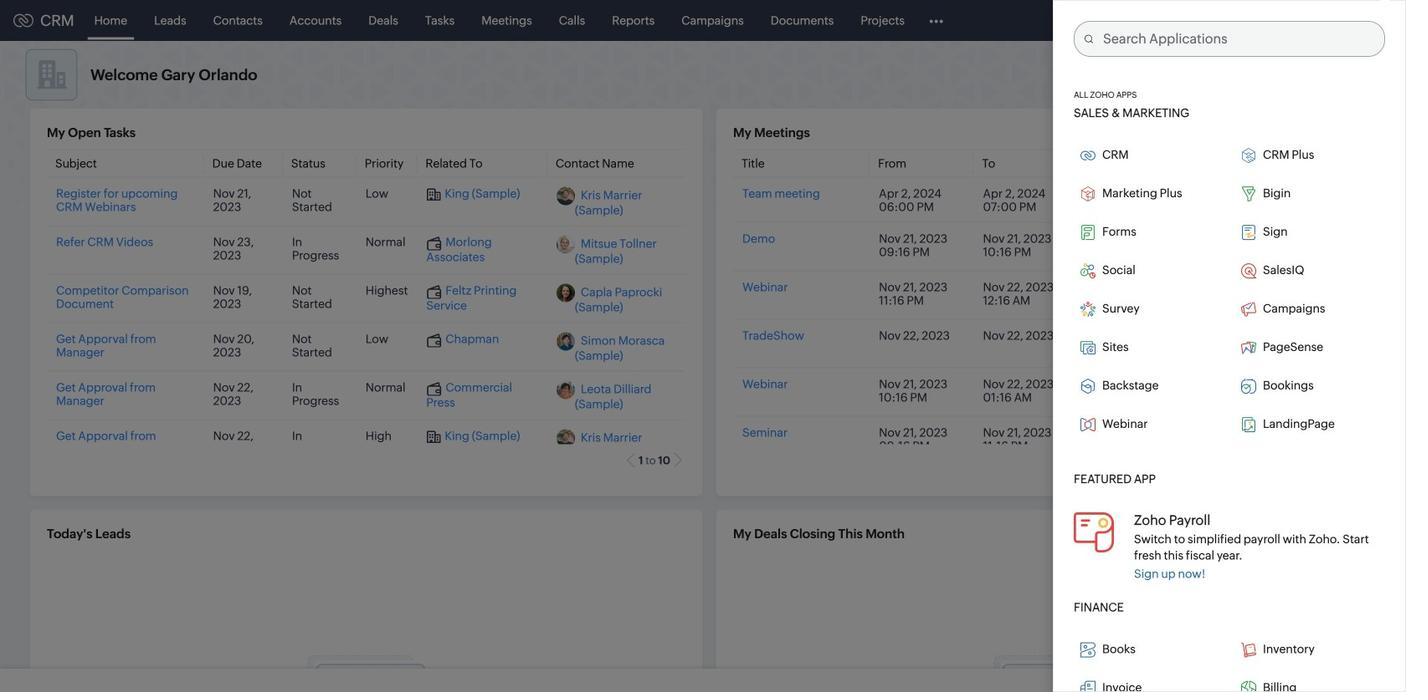 Task type: vqa. For each thing, say whether or not it's contained in the screenshot.
Search field
no



Task type: locate. For each thing, give the bounding box(es) containing it.
create menu image
[[1153, 10, 1174, 31]]

create menu element
[[1143, 0, 1184, 41]]

search element
[[1184, 0, 1219, 41]]

search image
[[1194, 13, 1209, 28]]

calendar image
[[1229, 14, 1243, 27]]

Search Applications text field
[[1093, 22, 1384, 56]]

profile element
[[1321, 0, 1368, 41]]



Task type: describe. For each thing, give the bounding box(es) containing it.
zoho payroll image
[[1074, 513, 1114, 553]]

logo image
[[13, 14, 33, 27]]

profile image
[[1331, 7, 1357, 34]]



